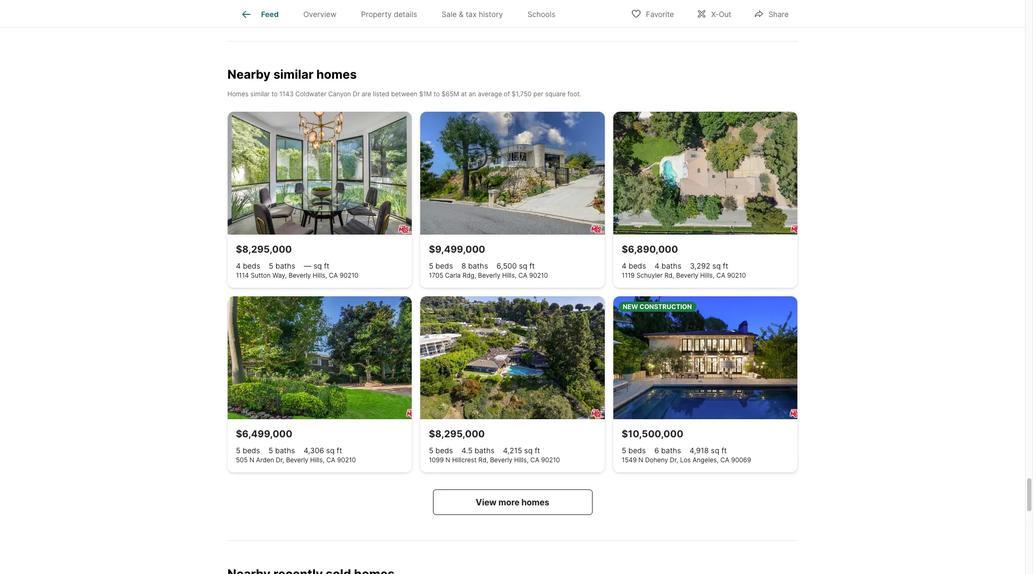 Task type: locate. For each thing, give the bounding box(es) containing it.
1 4 beds from the left
[[236, 262, 261, 271]]

$8,295,000 for 4 beds
[[236, 244, 292, 255]]

are
[[362, 90, 371, 98]]

homes inside button
[[522, 498, 550, 508]]

6 baths
[[655, 446, 682, 455]]

1 to from the left
[[272, 90, 278, 98]]

0 horizontal spatial n
[[250, 457, 254, 465]]

ca left 90069
[[721, 457, 730, 465]]

0 vertical spatial rd,
[[665, 272, 675, 280]]

505
[[236, 457, 248, 465]]

4.5
[[462, 446, 473, 455]]

homes
[[317, 67, 357, 82], [522, 498, 550, 508]]

between
[[391, 90, 418, 98]]

5 beds up 1099
[[429, 446, 453, 455]]

homes for view more homes
[[522, 498, 550, 508]]

5 beds for $9,499,000
[[429, 262, 453, 271]]

1143
[[280, 90, 294, 98]]

4 baths
[[655, 262, 682, 271]]

4 beds up 1114
[[236, 262, 261, 271]]

5 beds up 505
[[236, 446, 260, 455]]

1 vertical spatial similar
[[251, 90, 270, 98]]

$9,499,000
[[429, 244, 486, 255]]

canyon
[[328, 90, 351, 98]]

details
[[394, 10, 417, 19]]

ft right 4,215
[[535, 446, 541, 455]]

4,215
[[503, 446, 523, 455]]

4 up "1119"
[[622, 262, 627, 271]]

hills, down 3,292 sq ft
[[701, 272, 715, 280]]

5
[[269, 262, 274, 271], [429, 262, 434, 271], [236, 446, 241, 455], [269, 446, 273, 455], [429, 446, 434, 455], [622, 446, 627, 455]]

0 vertical spatial similar
[[274, 67, 314, 82]]

beverly down 3,292
[[677, 272, 699, 280]]

dr, for $10,500,000
[[671, 457, 679, 465]]

90210 for $9,499,000
[[530, 272, 548, 280]]

n right 1549
[[639, 457, 644, 465]]

2 horizontal spatial 4
[[655, 262, 660, 271]]

similar right homes
[[251, 90, 270, 98]]

share button
[[745, 2, 798, 24]]

hills, down 4,306
[[310, 457, 325, 465]]

hillcrest
[[453, 457, 477, 465]]

hills, down 6,500
[[503, 272, 517, 280]]

4
[[236, 262, 241, 271], [622, 262, 627, 271], [655, 262, 660, 271]]

baths up 505 n arden dr, beverly hills, ca 90210
[[275, 446, 295, 455]]

tab list
[[228, 0, 577, 27]]

beds up "1119"
[[629, 262, 647, 271]]

5 beds for $8,295,000
[[429, 446, 453, 455]]

ca
[[329, 272, 338, 280], [519, 272, 528, 280], [717, 272, 726, 280], [327, 457, 336, 465], [531, 457, 540, 465], [721, 457, 730, 465]]

rd, down 4.5 baths
[[479, 457, 489, 465]]

1549
[[622, 457, 637, 465]]

dr, left los
[[671, 457, 679, 465]]

construction
[[640, 303, 692, 311]]

1 horizontal spatial homes
[[522, 498, 550, 508]]

rdg,
[[463, 272, 477, 280]]

rd, down 4 baths
[[665, 272, 675, 280]]

homes right more
[[522, 498, 550, 508]]

to
[[272, 90, 278, 98], [434, 90, 440, 98]]

0 horizontal spatial dr,
[[276, 457, 284, 465]]

beds for 4,918 sq ft
[[629, 446, 646, 455]]

nearby similar homes
[[228, 67, 357, 82]]

ft
[[324, 262, 330, 271], [530, 262, 535, 271], [723, 262, 729, 271], [337, 446, 342, 455], [535, 446, 541, 455], [722, 446, 727, 455]]

similar up 1143
[[274, 67, 314, 82]]

1 vertical spatial rd,
[[479, 457, 489, 465]]

1 n from the left
[[250, 457, 254, 465]]

1705 carla rdg, beverly hills, ca 90210
[[429, 272, 548, 280]]

sq up angeles,
[[712, 446, 720, 455]]

baths up the 1099 n hillcrest rd, beverly hills, ca 90210
[[475, 446, 495, 455]]

0 horizontal spatial to
[[272, 90, 278, 98]]

$6,499,000
[[236, 429, 293, 440]]

1 4 from the left
[[236, 262, 241, 271]]

1 vertical spatial $8,295,000
[[429, 429, 485, 440]]

3 4 from the left
[[655, 262, 660, 271]]

baths right 6
[[662, 446, 682, 455]]

0 vertical spatial homes
[[317, 67, 357, 82]]

ft for $6,890,000
[[723, 262, 729, 271]]

5 up 1099
[[429, 446, 434, 455]]

beds up 505
[[243, 446, 260, 455]]

favorite button
[[623, 2, 684, 24]]

$8,295,000 up 4.5
[[429, 429, 485, 440]]

beverly for $9,499,000
[[478, 272, 501, 280]]

1 vertical spatial homes
[[522, 498, 550, 508]]

90210 for $6,890,000
[[728, 272, 747, 280]]

property
[[361, 10, 392, 19]]

8
[[462, 262, 466, 271]]

ft for $9,499,000
[[530, 262, 535, 271]]

view more homes
[[476, 498, 550, 508]]

dr,
[[276, 457, 284, 465], [671, 457, 679, 465]]

ft right 4,306
[[337, 446, 342, 455]]

5 baths up way, at the top of the page
[[269, 262, 296, 271]]

ca down 4,306 sq ft
[[327, 457, 336, 465]]

0 horizontal spatial $8,295,000
[[236, 244, 292, 255]]

0 horizontal spatial similar
[[251, 90, 270, 98]]

carla
[[445, 272, 461, 280]]

5 up 505
[[236, 446, 241, 455]]

out
[[719, 9, 732, 18]]

5 beds
[[429, 262, 453, 271], [236, 446, 260, 455], [429, 446, 453, 455], [622, 446, 646, 455]]

photo of 1114 sutton way, beverly hills, ca 90210 image
[[228, 112, 412, 235]]

sq right 6,500
[[519, 262, 528, 271]]

rd,
[[665, 272, 675, 280], [479, 457, 489, 465]]

1 vertical spatial 5 baths
[[269, 446, 295, 455]]

an
[[469, 90, 476, 98]]

homes up 'canyon'
[[317, 67, 357, 82]]

5 up 1705
[[429, 262, 434, 271]]

baths up rdg, at the top of the page
[[469, 262, 488, 271]]

beds for 6,500 sq ft
[[436, 262, 453, 271]]

beds up 1099
[[436, 446, 453, 455]]

beds up 1549
[[629, 446, 646, 455]]

hills, down — sq ft
[[313, 272, 327, 280]]

4.5 baths
[[462, 446, 495, 455]]

property details tab
[[349, 2, 430, 27]]

0 vertical spatial 5 baths
[[269, 262, 296, 271]]

tax
[[466, 10, 477, 19]]

1119 schuyler rd, beverly hills, ca 90210
[[622, 272, 747, 280]]

ca down 6,500 sq ft
[[519, 272, 528, 280]]

sq right 4,215
[[525, 446, 533, 455]]

1549 n doheny dr, los angeles, ca 90069
[[622, 457, 752, 465]]

2 4 from the left
[[622, 262, 627, 271]]

sq right 3,292
[[713, 262, 721, 271]]

beds up 1705
[[436, 262, 453, 271]]

4 up schuyler
[[655, 262, 660, 271]]

1 horizontal spatial 4 beds
[[622, 262, 647, 271]]

n for $10,500,000
[[639, 457, 644, 465]]

4,215 sq ft
[[503, 446, 541, 455]]

4 beds up "1119"
[[622, 262, 647, 271]]

4,306 sq ft
[[304, 446, 342, 455]]

4 beds for $6,890,000
[[622, 262, 647, 271]]

n right 505
[[250, 457, 254, 465]]

beverly down 8 baths
[[478, 272, 501, 280]]

photo of 1119 schuyler rd, beverly hills, ca 90210 image
[[614, 112, 798, 235]]

$8,295,000 up sutton on the top left of page
[[236, 244, 292, 255]]

—
[[304, 262, 312, 271]]

2 n from the left
[[446, 457, 451, 465]]

$8,295,000
[[236, 244, 292, 255], [429, 429, 485, 440]]

1 horizontal spatial 4
[[622, 262, 627, 271]]

1 horizontal spatial similar
[[274, 67, 314, 82]]

ca down 3,292 sq ft
[[717, 272, 726, 280]]

0 vertical spatial $8,295,000
[[236, 244, 292, 255]]

beverly
[[289, 272, 311, 280], [478, 272, 501, 280], [677, 272, 699, 280], [286, 457, 309, 465], [490, 457, 513, 465]]

to right $1m
[[434, 90, 440, 98]]

sq right 4,306
[[326, 446, 335, 455]]

n
[[250, 457, 254, 465], [446, 457, 451, 465], [639, 457, 644, 465]]

4 beds
[[236, 262, 261, 271], [622, 262, 647, 271]]

ft right "4,918"
[[722, 446, 727, 455]]

4,918
[[690, 446, 709, 455]]

baths for 4,215 sq ft
[[475, 446, 495, 455]]

new
[[623, 303, 639, 311]]

$1m
[[419, 90, 432, 98]]

share
[[769, 9, 789, 18]]

1 dr, from the left
[[276, 457, 284, 465]]

foot.
[[568, 90, 582, 98]]

1119
[[622, 272, 635, 280]]

1 horizontal spatial n
[[446, 457, 451, 465]]

1 horizontal spatial dr,
[[671, 457, 679, 465]]

similar
[[274, 67, 314, 82], [251, 90, 270, 98]]

5 up 1549
[[622, 446, 627, 455]]

90210 for $8,295,000
[[340, 272, 359, 280]]

ft right 3,292
[[723, 262, 729, 271]]

hills,
[[313, 272, 327, 280], [503, 272, 517, 280], [701, 272, 715, 280], [310, 457, 325, 465], [515, 457, 529, 465]]

hills, down 4,215 sq ft
[[515, 457, 529, 465]]

2 dr, from the left
[[671, 457, 679, 465]]

1 horizontal spatial $8,295,000
[[429, 429, 485, 440]]

5 beds up 1705
[[429, 262, 453, 271]]

ft right —
[[324, 262, 330, 271]]

— sq ft
[[304, 262, 330, 271]]

coldwater
[[296, 90, 327, 98]]

dr, right arden
[[276, 457, 284, 465]]

5 baths for $6,499,000
[[269, 446, 295, 455]]

90210
[[340, 272, 359, 280], [530, 272, 548, 280], [728, 272, 747, 280], [337, 457, 356, 465], [542, 457, 560, 465]]

5 baths up 505 n arden dr, beverly hills, ca 90210
[[269, 446, 295, 455]]

feed
[[261, 10, 279, 19]]

to left 1143
[[272, 90, 278, 98]]

$10,500,000
[[622, 429, 684, 440]]

3 n from the left
[[639, 457, 644, 465]]

4 up 1114
[[236, 262, 241, 271]]

2 4 beds from the left
[[622, 262, 647, 271]]

0 horizontal spatial homes
[[317, 67, 357, 82]]

0 horizontal spatial 4
[[236, 262, 241, 271]]

$65m
[[442, 90, 460, 98]]

schools
[[528, 10, 556, 19]]

5 beds up 1549
[[622, 446, 646, 455]]

baths up 1119 schuyler rd, beverly hills, ca 90210
[[662, 262, 682, 271]]

beverly down —
[[289, 272, 311, 280]]

photo of 1549 n doheny dr, los angeles, ca 90069 image
[[614, 297, 798, 420]]

1 horizontal spatial to
[[434, 90, 440, 98]]

4 for $6,890,000
[[622, 262, 627, 271]]

5 up way, at the top of the page
[[269, 262, 274, 271]]

beds
[[243, 262, 261, 271], [436, 262, 453, 271], [629, 262, 647, 271], [243, 446, 260, 455], [436, 446, 453, 455], [629, 446, 646, 455]]

sutton
[[251, 272, 271, 280]]

0 horizontal spatial 4 beds
[[236, 262, 261, 271]]

average
[[478, 90, 502, 98]]

2 horizontal spatial n
[[639, 457, 644, 465]]

n right 1099
[[446, 457, 451, 465]]

beds for 3,292 sq ft
[[629, 262, 647, 271]]

homes
[[228, 90, 249, 98]]

ft right 6,500
[[530, 262, 535, 271]]

5 baths for $8,295,000
[[269, 262, 296, 271]]

1 horizontal spatial rd,
[[665, 272, 675, 280]]

$6,890,000
[[622, 244, 679, 255]]



Task type: vqa. For each thing, say whether or not it's contained in the screenshot.
90210 related to $9,499,000
yes



Task type: describe. For each thing, give the bounding box(es) containing it.
beds up 1114
[[243, 262, 261, 271]]

$1,750
[[512, 90, 532, 98]]

sq for $10,500,000
[[712, 446, 720, 455]]

5 for $8,295,000
[[429, 446, 434, 455]]

4 for $8,295,000
[[236, 262, 241, 271]]

sale & tax history tab
[[430, 2, 516, 27]]

hills, for $6,890,000
[[701, 272, 715, 280]]

baths for 6,500 sq ft
[[469, 262, 488, 271]]

nearby
[[228, 67, 271, 82]]

&
[[459, 10, 464, 19]]

ft for $6,499,000
[[337, 446, 342, 455]]

ca down — sq ft
[[329, 272, 338, 280]]

feed link
[[240, 8, 279, 21]]

x-out
[[712, 9, 732, 18]]

photo of 1099 n hillcrest rd, beverly hills, ca 90210 image
[[421, 297, 605, 420]]

of
[[504, 90, 510, 98]]

sq for $8,295,000
[[525, 446, 533, 455]]

square
[[546, 90, 566, 98]]

property details
[[361, 10, 417, 19]]

0 horizontal spatial rd,
[[479, 457, 489, 465]]

hills, for $9,499,000
[[503, 272, 517, 280]]

baths up way, at the top of the page
[[276, 262, 296, 271]]

view
[[476, 498, 497, 508]]

n for $8,295,000
[[446, 457, 451, 465]]

sale
[[442, 10, 457, 19]]

sq right —
[[314, 262, 322, 271]]

beds for 4,215 sq ft
[[436, 446, 453, 455]]

dr, for $6,499,000
[[276, 457, 284, 465]]

1114 sutton way, beverly hills, ca 90210
[[236, 272, 359, 280]]

per
[[534, 90, 544, 98]]

ca down 4,215 sq ft
[[531, 457, 540, 465]]

baths for 4,306 sq ft
[[275, 446, 295, 455]]

photo of 505 n arden dr, beverly hills, ca 90210 image
[[228, 297, 412, 420]]

6,500
[[497, 262, 517, 271]]

5 beds for $6,499,000
[[236, 446, 260, 455]]

overview tab
[[291, 2, 349, 27]]

6,500 sq ft
[[497, 262, 535, 271]]

n for $6,499,000
[[250, 457, 254, 465]]

6
[[655, 446, 660, 455]]

los
[[681, 457, 691, 465]]

homes similar to 1143 coldwater canyon dr are listed between $1m to $65m at an average of $1,750 per square foot.
[[228, 90, 582, 98]]

4 beds for $8,295,000
[[236, 262, 261, 271]]

beverly down 4,215
[[490, 457, 513, 465]]

similar for nearby
[[274, 67, 314, 82]]

3,292 sq ft
[[691, 262, 729, 271]]

baths for 3,292 sq ft
[[662, 262, 682, 271]]

505 n arden dr, beverly hills, ca 90210
[[236, 457, 356, 465]]

listed
[[373, 90, 390, 98]]

5 for $10,500,000
[[622, 446, 627, 455]]

beverly for $6,890,000
[[677, 272, 699, 280]]

5 up arden
[[269, 446, 273, 455]]

1705
[[429, 272, 444, 280]]

arden
[[256, 457, 274, 465]]

schools tab
[[516, 2, 568, 27]]

5 beds for $10,500,000
[[622, 446, 646, 455]]

ft for $8,295,000
[[535, 446, 541, 455]]

doheny
[[646, 457, 669, 465]]

schuyler
[[637, 272, 663, 280]]

1114
[[236, 272, 249, 280]]

sq for $6,890,000
[[713, 262, 721, 271]]

4,306
[[304, 446, 324, 455]]

photo of 1705 carla rdg, beverly hills, ca 90210 image
[[421, 112, 605, 235]]

hills, for $8,295,000
[[313, 272, 327, 280]]

history
[[479, 10, 503, 19]]

overview
[[304, 10, 337, 19]]

tab list containing feed
[[228, 0, 577, 27]]

3,292
[[691, 262, 711, 271]]

sq for $9,499,000
[[519, 262, 528, 271]]

1099 n hillcrest rd, beverly hills, ca 90210
[[429, 457, 560, 465]]

beds for 4,306 sq ft
[[243, 446, 260, 455]]

sale & tax history
[[442, 10, 503, 19]]

x-
[[712, 9, 719, 18]]

similar for homes
[[251, 90, 270, 98]]

90069
[[732, 457, 752, 465]]

beverly down 4,306
[[286, 457, 309, 465]]

angeles,
[[693, 457, 719, 465]]

5 for $6,499,000
[[236, 446, 241, 455]]

baths for 4,918 sq ft
[[662, 446, 682, 455]]

1099
[[429, 457, 444, 465]]

8 baths
[[462, 262, 488, 271]]

x-out button
[[688, 2, 741, 24]]

sq for $6,499,000
[[326, 446, 335, 455]]

at
[[461, 90, 467, 98]]

4,918 sq ft
[[690, 446, 727, 455]]

more
[[499, 498, 520, 508]]

new construction
[[623, 303, 692, 311]]

dr
[[353, 90, 360, 98]]

favorite
[[647, 9, 675, 18]]

homes for nearby similar homes
[[317, 67, 357, 82]]

way,
[[273, 272, 287, 280]]

ft for $10,500,000
[[722, 446, 727, 455]]

5 for $9,499,000
[[429, 262, 434, 271]]

view more homes button
[[433, 490, 593, 516]]

beverly for $8,295,000
[[289, 272, 311, 280]]

$8,295,000 for 5 beds
[[429, 429, 485, 440]]

2 to from the left
[[434, 90, 440, 98]]



